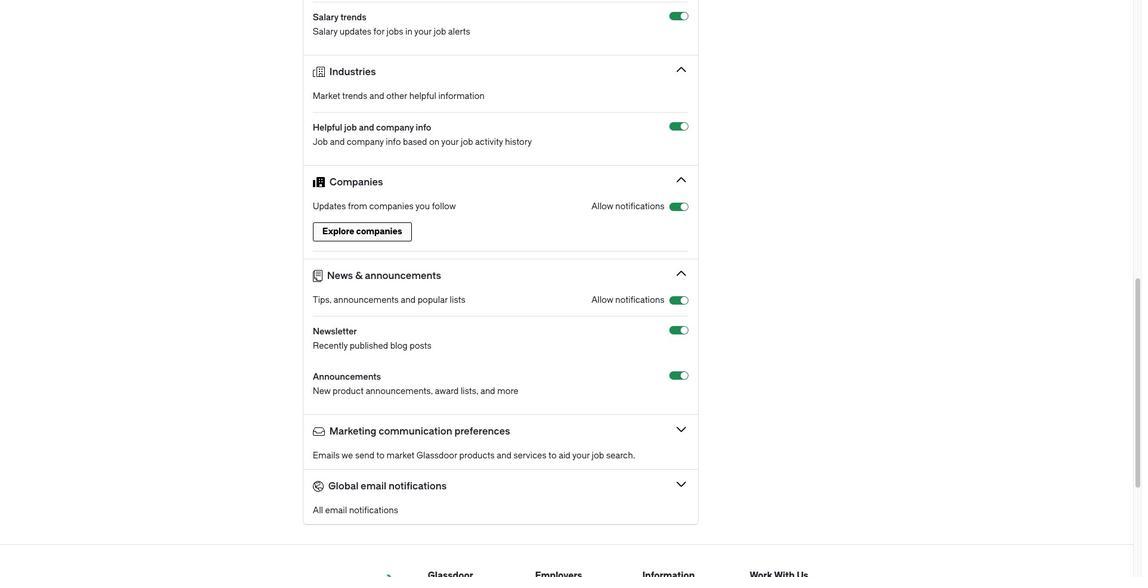 Task type: describe. For each thing, give the bounding box(es) containing it.
announcements
[[313, 372, 381, 382]]

updates from companies you follow
[[313, 202, 456, 212]]

blog
[[390, 341, 408, 351]]

helpful
[[313, 123, 342, 133]]

job left activity
[[461, 137, 473, 148]]

more
[[497, 387, 519, 397]]

activity
[[475, 137, 503, 148]]

in
[[406, 27, 413, 37]]

your inside salary trends salary updates for jobs in your job alerts
[[415, 27, 432, 37]]

on
[[429, 137, 440, 148]]

glassdoor logo element
[[281, 569, 391, 577]]

1 vertical spatial announcements
[[334, 295, 399, 306]]

other
[[386, 91, 407, 102]]

companies
[[369, 202, 414, 212]]

marketing communication preferences
[[330, 426, 510, 437]]

search.
[[606, 451, 635, 461]]

popular
[[418, 295, 448, 306]]

job right helpful
[[344, 123, 357, 133]]

companies
[[330, 176, 383, 188]]

market
[[387, 451, 415, 461]]

and left other
[[370, 91, 384, 102]]

&
[[355, 270, 363, 281]]

your for info
[[442, 137, 459, 148]]

recently
[[313, 341, 348, 351]]

glassdoor logo image
[[281, 569, 391, 577]]

allow notifications for news & announcements
[[592, 295, 665, 306]]

lists,
[[461, 387, 479, 397]]

global email notifications
[[328, 481, 447, 492]]

communication
[[379, 426, 452, 437]]

all
[[313, 506, 323, 516]]

2 salary from the top
[[313, 27, 338, 37]]

updates
[[313, 202, 346, 212]]

you
[[416, 202, 430, 212]]

allow for companies
[[592, 202, 614, 212]]

market
[[313, 91, 340, 102]]

jobs
[[387, 27, 403, 37]]

1 to from the left
[[377, 451, 385, 461]]

email for global
[[361, 481, 387, 492]]

helpful job and company info job and company info based on your job activity history
[[313, 123, 532, 148]]

tips, announcements and popular lists
[[313, 295, 466, 306]]

announcements new product announcements, award lists, and more
[[313, 372, 519, 397]]

job left search.
[[592, 451, 604, 461]]

products
[[460, 451, 495, 461]]

news & announcements
[[327, 270, 441, 281]]

and inside announcements new product announcements, award lists, and more
[[481, 387, 495, 397]]

allow for news & announcements
[[592, 295, 614, 306]]

trends for salary
[[341, 13, 367, 23]]

information
[[439, 91, 485, 102]]

updates
[[340, 27, 372, 37]]

industries
[[330, 66, 376, 77]]



Task type: vqa. For each thing, say whether or not it's contained in the screenshot.
rightmost customers
no



Task type: locate. For each thing, give the bounding box(es) containing it.
trends for market
[[342, 91, 368, 102]]

email right all
[[325, 506, 347, 516]]

we
[[342, 451, 353, 461]]

preferences
[[455, 426, 510, 437]]

2 vertical spatial your
[[573, 451, 590, 461]]

follow
[[432, 202, 456, 212]]

published
[[350, 341, 388, 351]]

and right helpful
[[359, 123, 374, 133]]

1 vertical spatial your
[[442, 137, 459, 148]]

job
[[313, 137, 328, 148]]

your
[[415, 27, 432, 37], [442, 137, 459, 148], [573, 451, 590, 461]]

global
[[328, 481, 359, 492]]

0 vertical spatial trends
[[341, 13, 367, 23]]

allow notifications for companies
[[592, 202, 665, 212]]

1 vertical spatial company
[[347, 137, 384, 148]]

new
[[313, 387, 331, 397]]

1 horizontal spatial email
[[361, 481, 387, 492]]

2 allow from the top
[[592, 295, 614, 306]]

1 horizontal spatial info
[[416, 123, 432, 133]]

tips,
[[313, 295, 332, 306]]

1 horizontal spatial to
[[549, 451, 557, 461]]

your for market
[[573, 451, 590, 461]]

0 vertical spatial salary
[[313, 13, 339, 23]]

announcements
[[365, 270, 441, 281], [334, 295, 399, 306]]

0 horizontal spatial info
[[386, 137, 401, 148]]

helpful
[[410, 91, 436, 102]]

info left based
[[386, 137, 401, 148]]

your right aid
[[573, 451, 590, 461]]

and left services
[[497, 451, 512, 461]]

1 allow notifications from the top
[[592, 202, 665, 212]]

job inside salary trends salary updates for jobs in your job alerts
[[434, 27, 446, 37]]

product
[[333, 387, 364, 397]]

news
[[327, 270, 353, 281]]

1 allow from the top
[[592, 202, 614, 212]]

lists
[[450, 295, 466, 306]]

email
[[361, 481, 387, 492], [325, 506, 347, 516]]

0 vertical spatial company
[[376, 123, 414, 133]]

announcements,
[[366, 387, 433, 397]]

salary
[[313, 13, 339, 23], [313, 27, 338, 37]]

salary trends salary updates for jobs in your job alerts
[[313, 13, 470, 37]]

0 horizontal spatial email
[[325, 506, 347, 516]]

to
[[377, 451, 385, 461], [549, 451, 557, 461]]

for
[[374, 27, 385, 37]]

0 vertical spatial email
[[361, 481, 387, 492]]

1 salary from the top
[[313, 13, 339, 23]]

allow
[[592, 202, 614, 212], [592, 295, 614, 306]]

1 vertical spatial info
[[386, 137, 401, 148]]

company
[[376, 123, 414, 133], [347, 137, 384, 148]]

history
[[505, 137, 532, 148]]

allow notifications
[[592, 202, 665, 212], [592, 295, 665, 306]]

0 horizontal spatial to
[[377, 451, 385, 461]]

your inside helpful job and company info job and company info based on your job activity history
[[442, 137, 459, 148]]

0 vertical spatial announcements
[[365, 270, 441, 281]]

and right lists,
[[481, 387, 495, 397]]

0 vertical spatial allow notifications
[[592, 202, 665, 212]]

email right global
[[361, 481, 387, 492]]

to left aid
[[549, 451, 557, 461]]

info
[[416, 123, 432, 133], [386, 137, 401, 148]]

info up based
[[416, 123, 432, 133]]

and right the job
[[330, 137, 345, 148]]

trends
[[341, 13, 367, 23], [342, 91, 368, 102]]

to right send
[[377, 451, 385, 461]]

notifications
[[616, 202, 665, 212], [616, 295, 665, 306], [389, 481, 447, 492], [349, 506, 398, 516]]

0 vertical spatial allow
[[592, 202, 614, 212]]

announcements up tips, announcements and popular lists
[[365, 270, 441, 281]]

1 vertical spatial trends
[[342, 91, 368, 102]]

your right in
[[415, 27, 432, 37]]

and left popular
[[401, 295, 416, 306]]

2 allow notifications from the top
[[592, 295, 665, 306]]

services
[[514, 451, 547, 461]]

1 vertical spatial allow
[[592, 295, 614, 306]]

1 vertical spatial email
[[325, 506, 347, 516]]

0 vertical spatial info
[[416, 123, 432, 133]]

job
[[434, 27, 446, 37], [344, 123, 357, 133], [461, 137, 473, 148], [592, 451, 604, 461]]

aid
[[559, 451, 571, 461]]

newsletter recently published blog posts
[[313, 327, 432, 351]]

1 vertical spatial salary
[[313, 27, 338, 37]]

market trends and other helpful information
[[313, 91, 485, 102]]

based
[[403, 137, 427, 148]]

send
[[355, 451, 375, 461]]

company up 'companies'
[[347, 137, 384, 148]]

glassdoor
[[417, 451, 457, 461]]

trends up updates
[[341, 13, 367, 23]]

trends inside salary trends salary updates for jobs in your job alerts
[[341, 13, 367, 23]]

marketing
[[330, 426, 377, 437]]

0 vertical spatial your
[[415, 27, 432, 37]]

newsletter
[[313, 327, 357, 337]]

emails
[[313, 451, 340, 461]]

1 vertical spatial allow notifications
[[592, 295, 665, 306]]

2 horizontal spatial your
[[573, 451, 590, 461]]

email for all
[[325, 506, 347, 516]]

company up based
[[376, 123, 414, 133]]

1 horizontal spatial your
[[442, 137, 459, 148]]

2 to from the left
[[549, 451, 557, 461]]

announcements down &
[[334, 295, 399, 306]]

from
[[348, 202, 367, 212]]

all email notifications
[[313, 506, 398, 516]]

0 horizontal spatial your
[[415, 27, 432, 37]]

award
[[435, 387, 459, 397]]

your right on
[[442, 137, 459, 148]]

job left alerts
[[434, 27, 446, 37]]

posts
[[410, 341, 432, 351]]

alerts
[[448, 27, 470, 37]]

emails we send to market glassdoor products and services to aid your job search.
[[313, 451, 635, 461]]

trends down the industries
[[342, 91, 368, 102]]

and
[[370, 91, 384, 102], [359, 123, 374, 133], [330, 137, 345, 148], [401, 295, 416, 306], [481, 387, 495, 397], [497, 451, 512, 461]]



